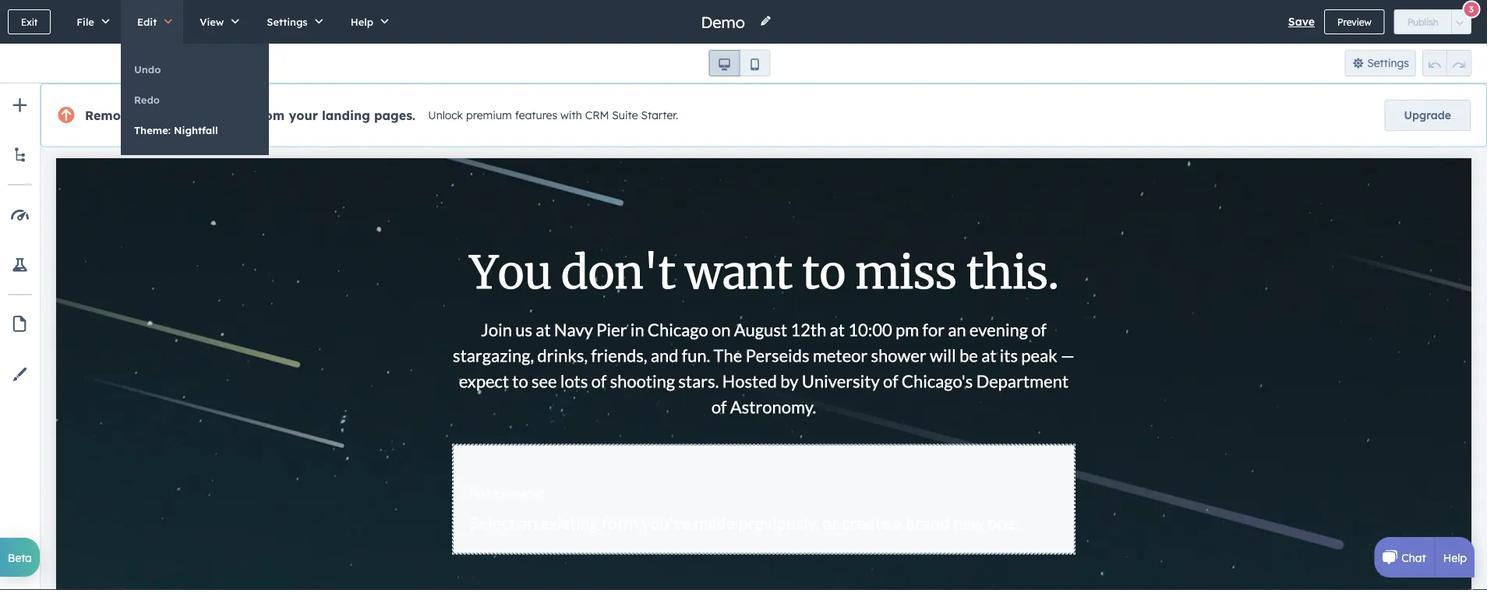 Task type: vqa. For each thing, say whether or not it's contained in the screenshot.
Hide related to Hide
no



Task type: describe. For each thing, give the bounding box(es) containing it.
undo button
[[121, 55, 269, 84]]

unlock
[[428, 109, 463, 122]]

landing
[[322, 108, 370, 123]]

premium
[[466, 109, 512, 122]]

your
[[289, 108, 318, 123]]

theme:
[[134, 124, 171, 136]]

exit
[[21, 16, 38, 28]]

redo button
[[121, 85, 269, 115]]

help button
[[334, 0, 400, 44]]

chat
[[1402, 551, 1426, 564]]

redo
[[134, 93, 160, 106]]

from
[[254, 108, 285, 123]]

publish group
[[1395, 9, 1472, 34]]

theme: nightfall
[[134, 124, 218, 136]]

beta
[[8, 551, 32, 564]]

exit link
[[8, 9, 51, 34]]



Task type: locate. For each thing, give the bounding box(es) containing it.
0 horizontal spatial help
[[351, 15, 374, 28]]

0 horizontal spatial settings button
[[251, 0, 334, 44]]

file button
[[60, 0, 121, 44]]

3
[[1469, 4, 1474, 15]]

1 horizontal spatial settings button
[[1345, 50, 1417, 76]]

remove
[[85, 108, 135, 123]]

nightfall
[[174, 124, 218, 136]]

1 group from the left
[[709, 50, 771, 76]]

logo
[[222, 108, 250, 123]]

hubspot
[[163, 108, 218, 123]]

group
[[709, 50, 771, 76], [1423, 50, 1472, 76]]

2 group from the left
[[1423, 50, 1472, 76]]

undo
[[134, 63, 161, 76]]

1 vertical spatial settings
[[1368, 56, 1410, 70]]

0 vertical spatial settings
[[267, 15, 308, 28]]

1 horizontal spatial help
[[1444, 551, 1467, 564]]

edit
[[137, 15, 157, 28]]

settings button
[[251, 0, 334, 44], [1345, 50, 1417, 76]]

upgrade link
[[1385, 100, 1471, 131]]

theme: nightfall button
[[121, 115, 269, 145]]

crm
[[585, 109, 609, 122]]

0 vertical spatial settings button
[[251, 0, 334, 44]]

1 horizontal spatial settings
[[1368, 56, 1410, 70]]

help
[[351, 15, 374, 28], [1444, 551, 1467, 564]]

publish
[[1408, 16, 1439, 28]]

None field
[[700, 11, 750, 32]]

beta button
[[0, 538, 40, 577]]

settings
[[267, 15, 308, 28], [1368, 56, 1410, 70]]

0 vertical spatial help
[[351, 15, 374, 28]]

save button
[[1289, 12, 1315, 31]]

view button
[[183, 0, 251, 44]]

remove the hubspot logo from your landing pages.
[[85, 108, 416, 123]]

1 vertical spatial settings button
[[1345, 50, 1417, 76]]

settings right view button
[[267, 15, 308, 28]]

0 horizontal spatial group
[[709, 50, 771, 76]]

unlock premium features with crm suite starter.
[[428, 109, 678, 122]]

upgrade
[[1405, 108, 1452, 122]]

preview button
[[1325, 9, 1385, 34]]

help inside button
[[351, 15, 374, 28]]

starter.
[[641, 109, 678, 122]]

publish button
[[1395, 9, 1452, 34]]

1 horizontal spatial group
[[1423, 50, 1472, 76]]

settings down preview button
[[1368, 56, 1410, 70]]

preview
[[1338, 16, 1372, 28]]

view
[[200, 15, 224, 28]]

the
[[139, 108, 159, 123]]

with
[[561, 109, 582, 122]]

1 vertical spatial help
[[1444, 551, 1467, 564]]

file
[[77, 15, 94, 28]]

save
[[1289, 15, 1315, 28]]

pages.
[[374, 108, 416, 123]]

edit button
[[121, 0, 183, 44]]

suite
[[612, 109, 638, 122]]

0 horizontal spatial settings
[[267, 15, 308, 28]]

features
[[515, 109, 558, 122]]



